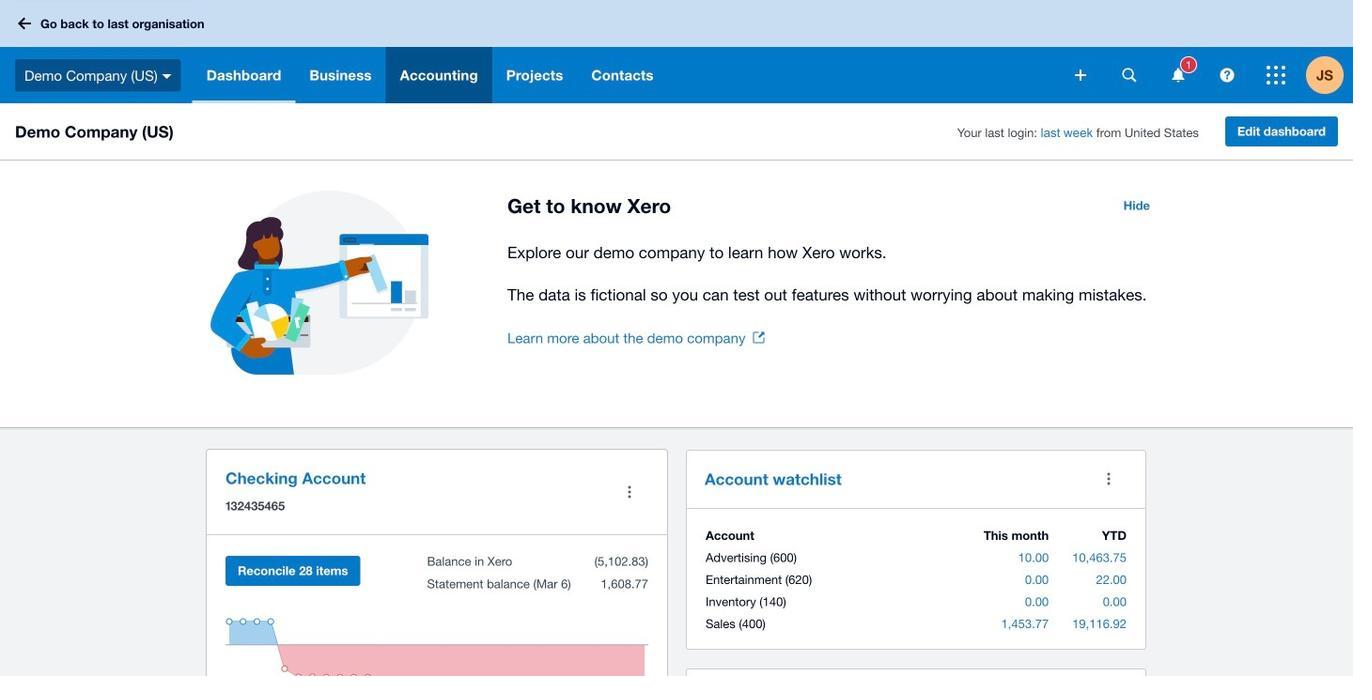 Task type: describe. For each thing, give the bounding box(es) containing it.
manage menu toggle image
[[611, 474, 648, 511]]

intro banner body element
[[507, 240, 1162, 308]]

2 svg image from the left
[[1220, 68, 1234, 82]]



Task type: vqa. For each thing, say whether or not it's contained in the screenshot.
rightmost svg icon
yes



Task type: locate. For each thing, give the bounding box(es) containing it.
0 horizontal spatial svg image
[[1172, 68, 1185, 82]]

1 horizontal spatial svg image
[[1220, 68, 1234, 82]]

banner
[[0, 0, 1353, 103]]

svg image
[[18, 17, 31, 30], [1267, 66, 1286, 85], [1123, 68, 1137, 82], [1075, 70, 1086, 81], [162, 74, 172, 79]]

1 svg image from the left
[[1172, 68, 1185, 82]]

svg image
[[1172, 68, 1185, 82], [1220, 68, 1234, 82]]



